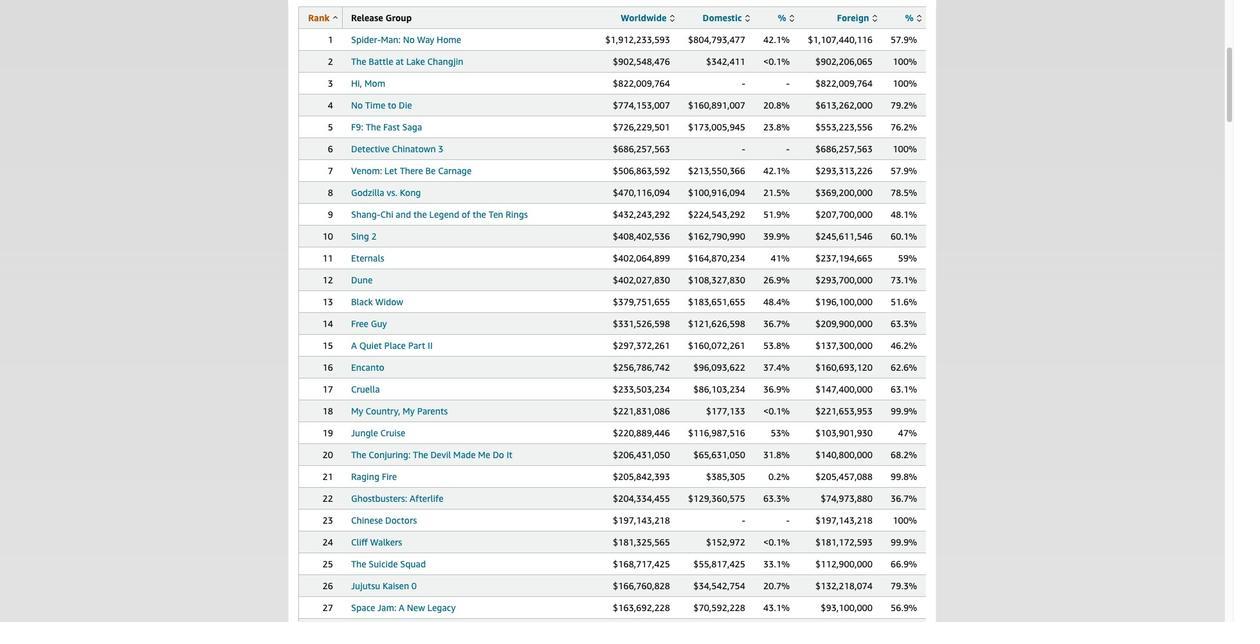 Task type: locate. For each thing, give the bounding box(es) containing it.
widow
[[375, 297, 403, 308]]

3 up 4
[[328, 78, 333, 89]]

0 vertical spatial 3
[[328, 78, 333, 89]]

<0.1% up 20.8%
[[764, 56, 790, 67]]

3 up carnage
[[438, 143, 444, 154]]

the down jungle
[[351, 450, 367, 461]]

hi,
[[351, 78, 362, 89]]

1 $686,257,563 from the left
[[613, 143, 670, 154]]

99.9% down 63.1%
[[891, 406, 918, 417]]

25
[[323, 559, 333, 570]]

79.2%
[[891, 100, 918, 111]]

63.1%
[[891, 384, 918, 395]]

made
[[453, 450, 476, 461]]

cliff walkers link
[[351, 537, 402, 548]]

the right of
[[473, 209, 486, 220]]

48.1%
[[891, 209, 918, 220]]

79.3%
[[891, 581, 918, 592]]

1 $197,143,218 from the left
[[613, 515, 670, 526]]

cliff
[[351, 537, 368, 548]]

1 vertical spatial 42.1%
[[764, 165, 790, 176]]

fast
[[383, 122, 400, 133]]

$213,550,366
[[688, 165, 746, 176]]

63.3% down 0.2%
[[764, 493, 790, 504]]

19
[[323, 428, 333, 439]]

3
[[328, 78, 333, 89], [438, 143, 444, 154]]

country,
[[366, 406, 400, 417]]

1 horizontal spatial % link
[[905, 12, 922, 23]]

1 the from the left
[[414, 209, 427, 220]]

57.9% up 78.5%
[[891, 165, 918, 176]]

2 % link from the left
[[905, 12, 922, 23]]

jujutsu
[[351, 581, 380, 592]]

way
[[417, 34, 435, 45]]

100% for $686,257,563
[[893, 143, 917, 154]]

jungle cruise link
[[351, 428, 406, 439]]

1 <0.1% from the top
[[764, 56, 790, 67]]

the battle at lake changjin link
[[351, 56, 464, 67]]

2 vertical spatial <0.1%
[[764, 537, 790, 548]]

0 horizontal spatial my
[[351, 406, 363, 417]]

a left new
[[399, 603, 405, 614]]

43.1%
[[764, 603, 790, 614]]

2 99.9% from the top
[[891, 537, 918, 548]]

$297,372,261
[[613, 340, 670, 351]]

99.9% for $181,172,593
[[891, 537, 918, 548]]

0 horizontal spatial 3
[[328, 78, 333, 89]]

1 horizontal spatial a
[[399, 603, 405, 614]]

$686,257,563 up $293,313,226
[[816, 143, 873, 154]]

my country, my parents
[[351, 406, 448, 417]]

<0.1%
[[764, 56, 790, 67], [764, 406, 790, 417], [764, 537, 790, 548]]

<0.1% for $152,972
[[764, 537, 790, 548]]

$822,009,764
[[613, 78, 670, 89], [816, 78, 873, 89]]

1 horizontal spatial my
[[403, 406, 415, 417]]

$197,143,218 down $204,334,455
[[613, 515, 670, 526]]

1 horizontal spatial 36.7%
[[891, 493, 918, 504]]

1 horizontal spatial $686,257,563
[[816, 143, 873, 154]]

%
[[778, 12, 787, 23], [905, 12, 914, 23]]

$221,831,086
[[613, 406, 670, 417]]

99.9% for $221,653,953
[[891, 406, 918, 417]]

57.9%
[[891, 34, 918, 45], [891, 165, 918, 176]]

36.7% up 53.8%
[[764, 318, 790, 329]]

0 horizontal spatial the
[[414, 209, 427, 220]]

% link right domestic link
[[778, 12, 795, 23]]

the for battle
[[351, 56, 367, 67]]

2 right sing
[[372, 231, 377, 242]]

free guy link
[[351, 318, 387, 329]]

to
[[388, 100, 397, 111]]

42.1% right $804,793,477
[[764, 34, 790, 45]]

$822,009,764 down $902,548,476
[[613, 78, 670, 89]]

3 100% from the top
[[893, 143, 917, 154]]

$197,143,218
[[613, 515, 670, 526], [816, 515, 873, 526]]

26.9%
[[764, 275, 790, 286]]

the battle at lake changjin
[[351, 56, 464, 67]]

eternals
[[351, 253, 384, 264]]

spider-
[[351, 34, 381, 45]]

1 horizontal spatial $197,143,218
[[816, 515, 873, 526]]

99.9% up 66.9%
[[891, 537, 918, 548]]

parents
[[417, 406, 448, 417]]

ii
[[428, 340, 433, 351]]

no left way
[[403, 34, 415, 45]]

chi
[[380, 209, 394, 220]]

0 horizontal spatial % link
[[778, 12, 795, 23]]

chinese doctors link
[[351, 515, 417, 526]]

kaisen
[[383, 581, 409, 592]]

1 vertical spatial 36.7%
[[891, 493, 918, 504]]

$256,786,742
[[613, 362, 670, 373]]

a quiet place part ii
[[351, 340, 433, 351]]

0 horizontal spatial $197,143,218
[[613, 515, 670, 526]]

1 % link from the left
[[778, 12, 795, 23]]

36.7% down the 99.8%
[[891, 493, 918, 504]]

$147,400,000
[[816, 384, 873, 395]]

$162,790,990
[[688, 231, 746, 242]]

0 vertical spatial 63.3%
[[891, 318, 918, 329]]

1 horizontal spatial %
[[905, 12, 914, 23]]

100% for $197,143,218
[[893, 515, 917, 526]]

1 vertical spatial 57.9%
[[891, 165, 918, 176]]

2 100% from the top
[[893, 78, 917, 89]]

63.3% down 51.6% on the right top
[[891, 318, 918, 329]]

0 vertical spatial 36.7%
[[764, 318, 790, 329]]

no left time
[[351, 100, 363, 111]]

2 $197,143,218 from the left
[[816, 515, 873, 526]]

0 horizontal spatial a
[[351, 340, 357, 351]]

1 99.9% from the top
[[891, 406, 918, 417]]

ghostbusters: afterlife link
[[351, 493, 444, 504]]

1 vertical spatial <0.1%
[[764, 406, 790, 417]]

0 vertical spatial 42.1%
[[764, 34, 790, 45]]

0 vertical spatial no
[[403, 34, 415, 45]]

battle
[[369, 56, 393, 67]]

suicide
[[369, 559, 398, 570]]

20.8%
[[764, 100, 790, 111]]

the right and
[[414, 209, 427, 220]]

$822,009,764 up $613,262,000
[[816, 78, 873, 89]]

hi, mom link
[[351, 78, 385, 89]]

0 horizontal spatial 2
[[328, 56, 333, 67]]

$181,325,565
[[613, 537, 670, 548]]

$197,143,218 up $181,172,593 at the bottom right
[[816, 515, 873, 526]]

<0.1% down 36.9%
[[764, 406, 790, 417]]

0 horizontal spatial $686,257,563
[[613, 143, 670, 154]]

4 100% from the top
[[893, 515, 917, 526]]

57.9% right the $1,107,440,116
[[891, 34, 918, 45]]

rank
[[308, 12, 330, 23], [308, 12, 330, 23]]

new
[[407, 603, 425, 614]]

my up jungle
[[351, 406, 363, 417]]

$342,411
[[706, 56, 746, 67]]

cliff walkers
[[351, 537, 402, 548]]

$207,700,000
[[816, 209, 873, 220]]

1 vertical spatial 99.9%
[[891, 537, 918, 548]]

1 horizontal spatial $822,009,764
[[816, 78, 873, 89]]

2 % from the left
[[905, 12, 914, 23]]

the for suicide
[[351, 559, 367, 570]]

42.1% for $213,550,366
[[764, 165, 790, 176]]

1 57.9% from the top
[[891, 34, 918, 45]]

% link right foreign link
[[905, 12, 922, 23]]

rings
[[506, 209, 528, 220]]

raging fire link
[[351, 472, 397, 483]]

cruella link
[[351, 384, 380, 395]]

2 $822,009,764 from the left
[[816, 78, 873, 89]]

1 horizontal spatial 2
[[372, 231, 377, 242]]

the up hi,
[[351, 56, 367, 67]]

0 horizontal spatial %
[[778, 12, 787, 23]]

be
[[426, 165, 436, 176]]

2 57.9% from the top
[[891, 165, 918, 176]]

a
[[351, 340, 357, 351], [399, 603, 405, 614]]

$233,503,234
[[613, 384, 670, 395]]

$116,987,516
[[688, 428, 746, 439]]

0 horizontal spatial $822,009,764
[[613, 78, 670, 89]]

<0.1% up 33.1%
[[764, 537, 790, 548]]

1 horizontal spatial the
[[473, 209, 486, 220]]

$196,100,000
[[816, 297, 873, 308]]

1 vertical spatial 3
[[438, 143, 444, 154]]

shang-chi and the legend of the ten rings
[[351, 209, 528, 220]]

the down cliff
[[351, 559, 367, 570]]

% right domestic link
[[778, 12, 787, 23]]

100%
[[893, 56, 917, 67], [893, 78, 917, 89], [893, 143, 917, 154], [893, 515, 917, 526]]

$177,133
[[706, 406, 746, 417]]

0 vertical spatial <0.1%
[[764, 56, 790, 67]]

- down 23.8% in the right top of the page
[[787, 143, 790, 154]]

$902,548,476
[[613, 56, 670, 67]]

% right foreign link
[[905, 12, 914, 23]]

42.1% up "21.5%"
[[764, 165, 790, 176]]

0 vertical spatial 57.9%
[[891, 34, 918, 45]]

$163,692,228
[[613, 603, 670, 614]]

1 vertical spatial 2
[[372, 231, 377, 242]]

jungle cruise
[[351, 428, 406, 439]]

space jam: a new legacy
[[351, 603, 456, 614]]

2 42.1% from the top
[[764, 165, 790, 176]]

1 horizontal spatial 3
[[438, 143, 444, 154]]

1 vertical spatial 63.3%
[[764, 493, 790, 504]]

$686,257,563 down $726,229,501
[[613, 143, 670, 154]]

2 <0.1% from the top
[[764, 406, 790, 417]]

0 vertical spatial 2
[[328, 56, 333, 67]]

<0.1% for $342,411
[[764, 56, 790, 67]]

9
[[328, 209, 333, 220]]

godzilla vs. kong
[[351, 187, 421, 198]]

0 horizontal spatial 63.3%
[[764, 493, 790, 504]]

the left "devil"
[[413, 450, 428, 461]]

76.2%
[[891, 122, 918, 133]]

0 vertical spatial 99.9%
[[891, 406, 918, 417]]

0 vertical spatial a
[[351, 340, 357, 351]]

1 my from the left
[[351, 406, 363, 417]]

black widow link
[[351, 297, 403, 308]]

0 horizontal spatial no
[[351, 100, 363, 111]]

$245,611,546
[[816, 231, 873, 242]]

at
[[396, 56, 404, 67]]

$86,103,234
[[694, 384, 746, 395]]

domestic
[[703, 12, 742, 23]]

2 down 1
[[328, 56, 333, 67]]

41%
[[771, 253, 790, 264]]

14
[[323, 318, 333, 329]]

1 100% from the top
[[893, 56, 917, 67]]

my left parents
[[403, 406, 415, 417]]

rank link
[[308, 12, 338, 23], [308, 12, 338, 23]]

1 vertical spatial no
[[351, 100, 363, 111]]

1 42.1% from the top
[[764, 34, 790, 45]]

a left quiet
[[351, 340, 357, 351]]

free guy
[[351, 318, 387, 329]]

3 <0.1% from the top
[[764, 537, 790, 548]]

$209,900,000
[[816, 318, 873, 329]]



Task type: vqa. For each thing, say whether or not it's contained in the screenshot.


Task type: describe. For each thing, give the bounding box(es) containing it.
17
[[323, 384, 333, 395]]

42.1% for $804,793,477
[[764, 34, 790, 45]]

$173,005,945
[[688, 122, 746, 133]]

1 horizontal spatial no
[[403, 34, 415, 45]]

16
[[323, 362, 333, 373]]

8
[[328, 187, 333, 198]]

100% for $822,009,764
[[893, 78, 917, 89]]

59%
[[898, 253, 917, 264]]

shang-chi and the legend of the ten rings link
[[351, 209, 528, 220]]

detective chinatown 3 link
[[351, 143, 444, 154]]

$205,842,393
[[613, 472, 670, 483]]

raging
[[351, 472, 380, 483]]

$613,262,000
[[816, 100, 873, 111]]

60.1%
[[891, 231, 918, 242]]

$152,972
[[706, 537, 746, 548]]

f9: the fast saga link
[[351, 122, 422, 133]]

chinatown
[[392, 143, 436, 154]]

1 vertical spatial a
[[399, 603, 405, 614]]

- down $173,005,945
[[742, 143, 746, 154]]

sing 2
[[351, 231, 377, 242]]

godzilla vs. kong link
[[351, 187, 421, 198]]

$55,817,425
[[694, 559, 746, 570]]

$804,793,477
[[688, 34, 746, 45]]

20
[[323, 450, 333, 461]]

47%
[[898, 428, 917, 439]]

$160,693,120
[[816, 362, 873, 373]]

$204,334,455
[[613, 493, 670, 504]]

0 horizontal spatial 36.7%
[[764, 318, 790, 329]]

mom
[[365, 78, 385, 89]]

$164,870,234
[[688, 253, 746, 264]]

foreign link
[[837, 12, 878, 23]]

23
[[323, 515, 333, 526]]

100% for $902,206,065
[[893, 56, 917, 67]]

place
[[384, 340, 406, 351]]

guy
[[371, 318, 387, 329]]

1 horizontal spatial 63.3%
[[891, 318, 918, 329]]

do
[[493, 450, 504, 461]]

$224,543,292
[[688, 209, 746, 220]]

2 the from the left
[[473, 209, 486, 220]]

devil
[[431, 450, 451, 461]]

jam:
[[378, 603, 397, 614]]

$65,631,050
[[694, 450, 746, 461]]

vs.
[[387, 187, 398, 198]]

the suicide squad link
[[351, 559, 426, 570]]

man:
[[381, 34, 401, 45]]

46.2%
[[891, 340, 918, 351]]

$160,072,261
[[688, 340, 746, 351]]

of
[[462, 209, 471, 220]]

37.4%
[[764, 362, 790, 373]]

5
[[328, 122, 333, 133]]

spider-man: no way home link
[[351, 34, 461, 45]]

2 $686,257,563 from the left
[[816, 143, 873, 154]]

99.8%
[[891, 472, 918, 483]]

15
[[323, 340, 333, 351]]

cruise
[[381, 428, 406, 439]]

f9: the fast saga
[[351, 122, 422, 133]]

53%
[[771, 428, 790, 439]]

$205,457,088
[[816, 472, 873, 483]]

57.9% for $1,107,440,116
[[891, 34, 918, 45]]

- down the $342,411
[[742, 78, 746, 89]]

12
[[323, 275, 333, 286]]

1 % from the left
[[778, 12, 787, 23]]

$168,717,425
[[613, 559, 670, 570]]

68.2%
[[891, 450, 918, 461]]

$774,153,007
[[613, 100, 670, 111]]

7
[[328, 165, 333, 176]]

$206,431,050
[[613, 450, 670, 461]]

ghostbusters: afterlife
[[351, 493, 444, 504]]

carnage
[[438, 165, 472, 176]]

<0.1% for $177,133
[[764, 406, 790, 417]]

1
[[328, 34, 333, 45]]

squad
[[400, 559, 426, 570]]

6
[[328, 143, 333, 154]]

space jam: a new legacy link
[[351, 603, 456, 614]]

the suicide squad
[[351, 559, 426, 570]]

venom:
[[351, 165, 382, 176]]

$402,064,899
[[613, 253, 670, 264]]

1 $822,009,764 from the left
[[613, 78, 670, 89]]

- down 0.2%
[[787, 515, 790, 526]]

let
[[385, 165, 398, 176]]

- up "$152,972"
[[742, 515, 746, 526]]

quiet
[[359, 340, 382, 351]]

changjin
[[427, 56, 464, 67]]

the for conjuring:
[[351, 450, 367, 461]]

51.9%
[[764, 209, 790, 220]]

raging fire
[[351, 472, 397, 483]]

venom: let there be carnage link
[[351, 165, 472, 176]]

- up 20.8%
[[787, 78, 790, 89]]

the right f9: at top left
[[366, 122, 381, 133]]

24
[[323, 537, 333, 548]]

$129,360,575
[[688, 493, 746, 504]]

a quiet place part ii link
[[351, 340, 433, 351]]

56.9%
[[891, 603, 918, 614]]

$183,651,655
[[688, 297, 746, 308]]

doctors
[[385, 515, 417, 526]]

$331,526,598
[[613, 318, 670, 329]]

39.9%
[[764, 231, 790, 242]]

2 my from the left
[[403, 406, 415, 417]]

$160,891,007
[[688, 100, 746, 111]]

$408,402,536
[[613, 231, 670, 242]]

free
[[351, 318, 369, 329]]

57.9% for $293,313,226
[[891, 165, 918, 176]]

$402,027,830
[[613, 275, 670, 286]]

release
[[351, 12, 383, 23]]



